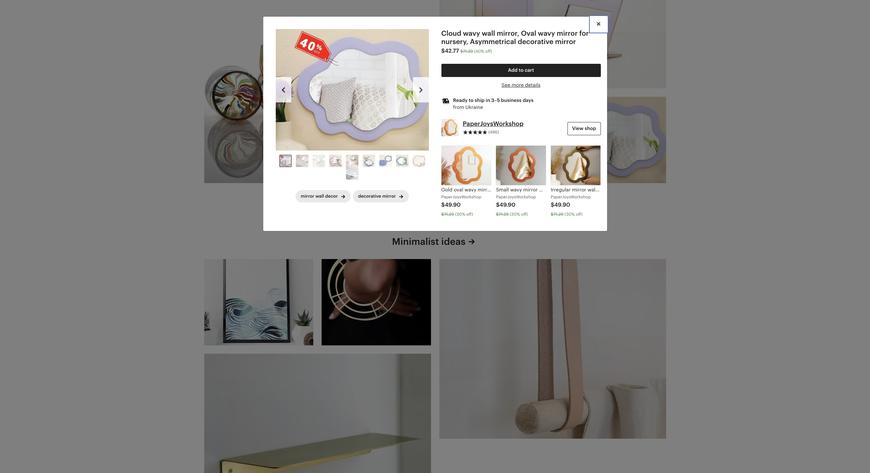 Task type: describe. For each thing, give the bounding box(es) containing it.
for
[[579, 30, 589, 37]]

ready to ship in 3–5 business days from ukraine
[[453, 98, 534, 110]]

view shop link
[[568, 122, 601, 135]]

(30% for irregular mirror wall decor for living room roman gold image
[[565, 212, 575, 217]]

71.29 for small wavy mirror wall decor gold orange, brass irregular decorative mirror, gold oval squiggle fun mirror, asymmetrical wall mirror image
[[499, 212, 509, 217]]

close image
[[597, 23, 601, 27]]

off) for gold oval wavy mirror wall decor, wooden irregular decorative mirror, golden wavy mirror image
[[466, 212, 473, 217]]

1 wavy from the left
[[463, 30, 480, 37]]

ready
[[453, 98, 468, 103]]

49.90 for irregular mirror wall decor for living room roman gold image
[[554, 202, 570, 209]]

71.29 for gold oval wavy mirror wall decor, wooden irregular decorative mirror, golden wavy mirror image
[[444, 212, 454, 217]]

cloud wavy wall mirror, oval wavy mirror for nursery, asymmetrical decorative mirror $ 42.77 $ 71.29 (40% off)
[[441, 30, 589, 54]]

brass shelf • the "right" shelf • floating wall shelf for kitchen, bath, or entryway (this link opens in a new tab or window) image
[[204, 354, 431, 474]]

3–5
[[491, 98, 500, 103]]

more
[[512, 82, 524, 88]]

2 wavy from the left
[[538, 30, 555, 37]]

small wavy mirror wall decor gold orange, brass irregular decorative mirror, gold oval squiggle fun mirror, asymmetrical wall mirror image
[[496, 146, 546, 185]]

off) for irregular mirror wall decor for living room roman gold image
[[576, 212, 583, 217]]

fläpps folding chair - sunrise (this link opens in a new tab or window) image
[[439, 0, 666, 88]]

mirror wall decor link
[[296, 190, 351, 203]]

concrete candle holder unda | decorative candle holder | concrete wave | concrete candlestick holder | concrete decor | candlestick holder (this link opens in a new tab or window) image
[[439, 97, 548, 184]]

irregular mirror wall decor for living room roman gold image
[[551, 146, 601, 185]]

details
[[525, 82, 540, 88]]

decorative mirror
[[358, 194, 396, 199]]

view
[[572, 126, 584, 131]]

paperjoysworkshop link
[[463, 120, 524, 128]]

0 horizontal spatial wall
[[315, 194, 324, 199]]

ukraine
[[465, 104, 483, 110]]

check
[[388, 202, 401, 207]]

in
[[486, 98, 490, 103]]

decorative mirror link
[[353, 190, 409, 203]]

ship
[[475, 98, 485, 103]]

paperjoysworkshop for small wavy mirror wall decor gold orange, brass irregular decorative mirror, gold oval squiggle fun mirror, asymmetrical wall mirror image
[[496, 195, 536, 200]]

to
[[469, 98, 474, 103]]

$ 49.90 for irregular mirror wall decor for living room roman gold image
[[551, 202, 570, 209]]

business
[[501, 98, 522, 103]]

waves wall art, ocean art print, prints, watercolor print, poster, zen print, nautical decor, home wall decor, blue wall art, wall decor (this link opens in a new tab or window) image
[[204, 259, 313, 346]]

geometric pleasure, oversized geometric bracelet, modular chic bracelet. stacking bracelets.  delicate bracelet. stacking large bangles (this link opens in a new tab or window) image
[[322, 259, 431, 346]]

gold oval wavy mirror wall decor, wooden irregular decorative mirror, golden wavy mirror image
[[441, 146, 491, 185]]

(486)
[[488, 130, 499, 135]]

asymmetrical
[[470, 38, 516, 46]]

oval
[[521, 30, 536, 37]]

$ 71.29 (30% off) for small wavy mirror wall decor gold orange, brass irregular decorative mirror, gold oval squiggle fun mirror, asymmetrical wall mirror image
[[496, 212, 528, 217]]

see more details link
[[502, 82, 540, 88]]



Task type: locate. For each thing, give the bounding box(es) containing it.
3 49.90 from the left
[[554, 202, 570, 209]]

1 49.90 from the left
[[445, 202, 461, 209]]

1 horizontal spatial $ 71.29 (30% off)
[[496, 212, 528, 217]]

cloud wavy wall mirror, oval wavy mirror for nursery, asymmetrical decorative mirror (this link opens in a new tab or window) image
[[557, 97, 666, 184]]

2 horizontal spatial $ 71.29 (30% off)
[[551, 212, 583, 217]]

group
[[276, 155, 429, 180]]

2 horizontal spatial 49.90
[[554, 202, 570, 209]]

1 horizontal spatial wavy
[[538, 30, 555, 37]]

1 horizontal spatial decorative
[[518, 38, 554, 46]]

$
[[441, 48, 445, 54], [460, 49, 463, 54], [441, 202, 445, 209], [496, 202, 500, 209], [551, 202, 554, 209], [441, 212, 444, 217], [496, 212, 499, 217], [551, 212, 553, 217]]

checkered link
[[446, 198, 487, 211]]

(30% for small wavy mirror wall decor gold orange, brass irregular decorative mirror, gold oval squiggle fun mirror, asymmetrical wall mirror image
[[510, 212, 520, 217]]

decorative
[[518, 38, 554, 46], [358, 194, 381, 199]]

see more details
[[502, 82, 540, 88]]

wall left "decor"
[[315, 194, 324, 199]]

days
[[523, 98, 534, 103]]

0 vertical spatial decorative
[[518, 38, 554, 46]]

71.29
[[463, 49, 473, 54], [444, 212, 454, 217], [499, 212, 509, 217], [553, 212, 564, 217]]

0 horizontal spatial decorative
[[358, 194, 381, 199]]

1 horizontal spatial 49.90
[[500, 202, 515, 209]]

paperjoysworkshop image
[[441, 119, 459, 137]]

3 (30% from the left
[[565, 212, 575, 217]]

71.29 inside cloud wavy wall mirror, oval wavy mirror for nursery, asymmetrical decorative mirror $ 42.77 $ 71.29 (40% off)
[[463, 49, 473, 54]]

2 horizontal spatial (30%
[[565, 212, 575, 217]]

None submit
[[441, 64, 601, 77]]

paperjoysworkshop up (486)
[[463, 120, 524, 128]]

paperjoysworkshop up checkered
[[441, 195, 481, 200]]

paperjoysworkshop for irregular mirror wall decor for living room roman gold image
[[551, 195, 591, 200]]

cloud
[[441, 30, 461, 37]]

71.29 for irregular mirror wall decor for living room roman gold image
[[553, 212, 564, 217]]

1 $ 71.29 (30% off) from the left
[[441, 212, 473, 217]]

wavy right oval
[[538, 30, 555, 37]]

view shop
[[572, 126, 596, 131]]

2 horizontal spatial $ 49.90
[[551, 202, 570, 209]]

2 49.90 from the left
[[500, 202, 515, 209]]

(40%
[[474, 49, 484, 54]]

check link
[[383, 198, 414, 211]]

wavy up nursery,
[[463, 30, 480, 37]]

0 horizontal spatial 49.90
[[445, 202, 461, 209]]

$ 71.29 (30% off) for irregular mirror wall decor for living room roman gold image
[[551, 212, 583, 217]]

0 horizontal spatial wavy
[[463, 30, 480, 37]]

1 $ 49.90 from the left
[[441, 202, 461, 209]]

off) inside cloud wavy wall mirror, oval wavy mirror for nursery, asymmetrical decorative mirror $ 42.77 $ 71.29 (40% off)
[[485, 49, 492, 54]]

1 vertical spatial decorative
[[358, 194, 381, 199]]

paperjoysworkshop down irregular mirror wall decor for living room roman gold image
[[551, 195, 591, 200]]

cloud wavy wall mirror, oval wavy mirror for nursery, asymmetrical decorative mirror link
[[441, 30, 589, 46]]

2 $ 71.29 (30% off) from the left
[[496, 212, 528, 217]]

wall
[[482, 30, 495, 37], [315, 194, 324, 199]]

checkered
[[451, 202, 474, 207]]

decor
[[325, 194, 338, 199]]

off) for small wavy mirror wall decor gold orange, brass irregular decorative mirror, gold oval squiggle fun mirror, asymmetrical wall mirror image
[[521, 212, 528, 217]]

0 vertical spatial wall
[[482, 30, 495, 37]]

2 $ 49.90 from the left
[[496, 202, 515, 209]]

1 rainbow glass- hand blown glasses, cane stringer glass cups, colorful, bright, wine glass, great gift idea, fun, price per glass (this link opens in a new tab or window) image
[[204, 3, 431, 184]]

$ 71.29 (30% off)
[[441, 212, 473, 217], [496, 212, 528, 217], [551, 212, 583, 217]]

(30%
[[455, 212, 465, 217], [510, 212, 520, 217], [565, 212, 575, 217]]

leather ceiling straps hanging dowel holder clothing rack rod holder scandinavian decor window treatment curtain rod holder 3rd anniversary (this link opens in a new tab or window) image
[[439, 259, 666, 439]]

see
[[502, 82, 510, 88]]

1 horizontal spatial (30%
[[510, 212, 520, 217]]

from
[[453, 104, 464, 110]]

off)
[[485, 49, 492, 54], [466, 212, 473, 217], [521, 212, 528, 217], [576, 212, 583, 217]]

2 (30% from the left
[[510, 212, 520, 217]]

1 (30% from the left
[[455, 212, 465, 217]]

paperjoysworkshop
[[463, 120, 524, 128], [441, 195, 481, 200], [496, 195, 536, 200], [551, 195, 591, 200]]

$ 49.90 for gold oval wavy mirror wall decor, wooden irregular decorative mirror, golden wavy mirror image
[[441, 202, 461, 209]]

decorative inside cloud wavy wall mirror, oval wavy mirror for nursery, asymmetrical decorative mirror $ 42.77 $ 71.29 (40% off)
[[518, 38, 554, 46]]

paperjoysworkshop for gold oval wavy mirror wall decor, wooden irregular decorative mirror, golden wavy mirror image
[[441, 195, 481, 200]]

mirror
[[557, 30, 578, 37], [555, 38, 576, 46], [301, 194, 314, 199], [382, 194, 396, 199]]

wall inside cloud wavy wall mirror, oval wavy mirror for nursery, asymmetrical decorative mirror $ 42.77 $ 71.29 (40% off)
[[482, 30, 495, 37]]

decorative left 'check' link on the top left of page
[[358, 194, 381, 199]]

shop
[[585, 126, 596, 131]]

$ 71.29 (30% off) for gold oval wavy mirror wall decor, wooden irregular decorative mirror, golden wavy mirror image
[[441, 212, 473, 217]]

3 $ 49.90 from the left
[[551, 202, 570, 209]]

49.90 for gold oval wavy mirror wall decor, wooden irregular decorative mirror, golden wavy mirror image
[[445, 202, 461, 209]]

1 vertical spatial wall
[[315, 194, 324, 199]]

49.90
[[445, 202, 461, 209], [500, 202, 515, 209], [554, 202, 570, 209]]

1 horizontal spatial $ 49.90
[[496, 202, 515, 209]]

49.90 for small wavy mirror wall decor gold orange, brass irregular decorative mirror, gold oval squiggle fun mirror, asymmetrical wall mirror image
[[500, 202, 515, 209]]

3 $ 71.29 (30% off) from the left
[[551, 212, 583, 217]]

decorative down oval
[[518, 38, 554, 46]]

wall up asymmetrical
[[482, 30, 495, 37]]

0 horizontal spatial (30%
[[455, 212, 465, 217]]

42.77
[[445, 48, 459, 54]]

0 horizontal spatial $ 49.90
[[441, 202, 461, 209]]

mirror wall decor
[[301, 194, 338, 199]]

nursery,
[[441, 38, 468, 46]]

(30% for gold oval wavy mirror wall decor, wooden irregular decorative mirror, golden wavy mirror image
[[455, 212, 465, 217]]

1 horizontal spatial wall
[[482, 30, 495, 37]]

wavy
[[463, 30, 480, 37], [538, 30, 555, 37]]

$ 49.90
[[441, 202, 461, 209], [496, 202, 515, 209], [551, 202, 570, 209]]

0 horizontal spatial $ 71.29 (30% off)
[[441, 212, 473, 217]]

paperjoysworkshop down small wavy mirror wall decor gold orange, brass irregular decorative mirror, gold oval squiggle fun mirror, asymmetrical wall mirror image
[[496, 195, 536, 200]]

$ 49.90 for small wavy mirror wall decor gold orange, brass irregular decorative mirror, gold oval squiggle fun mirror, asymmetrical wall mirror image
[[496, 202, 515, 209]]

mirror,
[[497, 30, 519, 37]]



Task type: vqa. For each thing, say whether or not it's contained in the screenshot.
the today!
no



